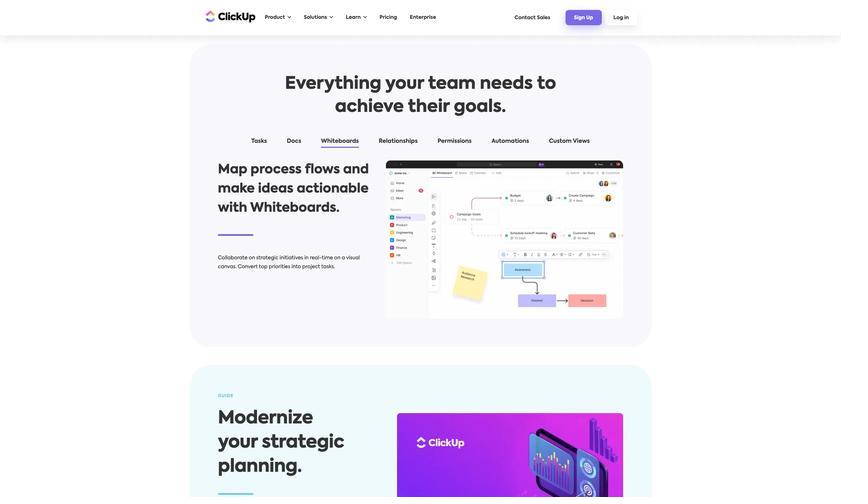 Task type: vqa. For each thing, say whether or not it's contained in the screenshot.
the top ClickUp
no



Task type: locate. For each thing, give the bounding box(es) containing it.
0 vertical spatial in
[[625, 15, 629, 20]]

canvas.
[[218, 265, 237, 270]]

1 horizontal spatial on
[[335, 256, 341, 261]]

in
[[625, 15, 629, 20], [305, 256, 309, 261]]

ideas
[[258, 183, 294, 196]]

product button
[[262, 10, 295, 25]]

custom
[[550, 139, 572, 145]]

strategic inside collaborate on strategic initiatives in real-time on a visual canvas. convert top priorities into project tasks.
[[257, 256, 279, 261]]

docs
[[287, 139, 302, 145]]

in inside collaborate on strategic initiatives in real-time on a visual canvas. convert top priorities into project tasks.
[[305, 256, 309, 261]]

team
[[429, 76, 476, 93]]

and
[[343, 164, 369, 177]]

pricing
[[380, 15, 397, 20]]

strategic
[[257, 256, 279, 261], [262, 435, 345, 452]]

whiteboards button
[[314, 137, 366, 149]]

on up convert on the left
[[249, 256, 255, 261]]

map process flows and make ideas actionable with whiteboards.
[[218, 164, 369, 215]]

strategic inside modernize your strategic planning.
[[262, 435, 345, 452]]

0 vertical spatial your
[[386, 76, 424, 93]]

clickup image
[[204, 9, 256, 23]]

0 vertical spatial strategic
[[257, 256, 279, 261]]

make
[[218, 183, 255, 196]]

1 horizontal spatial your
[[386, 76, 424, 93]]

relationships button
[[372, 137, 425, 149]]

your up planning.
[[218, 435, 258, 452]]

strategic for initiatives
[[257, 256, 279, 261]]

priorities
[[269, 265, 291, 270]]

goals.
[[454, 99, 506, 116]]

map
[[218, 164, 248, 177]]

1 vertical spatial strategic
[[262, 435, 345, 452]]

into
[[292, 265, 301, 270]]

1 vertical spatial your
[[218, 435, 258, 452]]

actionable
[[297, 183, 369, 196]]

on
[[249, 256, 255, 261], [335, 256, 341, 261]]

everything your team needs to achieve their goals.
[[285, 76, 557, 116]]

1 vertical spatial in
[[305, 256, 309, 261]]

0 horizontal spatial on
[[249, 256, 255, 261]]

achieve
[[335, 99, 404, 116]]

modernize your strategic planning.
[[218, 410, 345, 477]]

on left the a
[[335, 256, 341, 261]]

visual
[[346, 256, 360, 261]]

your inside modernize your strategic planning.
[[218, 435, 258, 452]]

0 horizontal spatial in
[[305, 256, 309, 261]]

strategic for planning.
[[262, 435, 345, 452]]

process
[[251, 164, 302, 177]]

product
[[265, 15, 285, 20]]

1 on from the left
[[249, 256, 255, 261]]

your up the their
[[386, 76, 424, 93]]

project
[[303, 265, 320, 270]]

in left real-
[[305, 256, 309, 261]]

contact sales button
[[512, 12, 554, 24]]

your inside everything your team needs to achieve their goals.
[[386, 76, 424, 93]]

automations
[[492, 139, 530, 145]]

learn
[[346, 15, 361, 20]]

guide
[[218, 395, 234, 399]]

tasks
[[252, 139, 267, 145]]

1 horizontal spatial in
[[625, 15, 629, 20]]

in right log
[[625, 15, 629, 20]]

your
[[386, 76, 424, 93], [218, 435, 258, 452]]

whiteboards.
[[250, 202, 340, 215]]

tab list
[[211, 137, 631, 149]]

contact
[[515, 15, 536, 20]]

custom views button
[[542, 137, 597, 149]]

0 horizontal spatial your
[[218, 435, 258, 452]]

solutions button
[[301, 10, 337, 25]]



Task type: describe. For each thing, give the bounding box(es) containing it.
sign up
[[575, 15, 594, 20]]

permissions button
[[431, 137, 479, 149]]

needs
[[480, 76, 533, 93]]

relationships
[[379, 139, 418, 145]]

planning.
[[218, 459, 302, 477]]

tasks button
[[244, 137, 274, 149]]

a
[[342, 256, 345, 261]]

with
[[218, 202, 248, 215]]

up
[[587, 15, 594, 20]]

sign
[[575, 15, 586, 20]]

enterprise link
[[407, 10, 440, 25]]

pmo_whiteboards.png image
[[386, 161, 624, 319]]

docs button
[[280, 137, 309, 149]]

collaborate
[[218, 256, 248, 261]]

permissions
[[438, 139, 472, 145]]

modernize
[[218, 410, 313, 428]]

custom views
[[550, 139, 590, 145]]

convert
[[238, 265, 258, 270]]

everything
[[285, 76, 382, 93]]

tasks.
[[322, 265, 335, 270]]

their
[[408, 99, 450, 116]]

enterprise
[[410, 15, 437, 20]]

learn button
[[343, 10, 371, 25]]

initiatives
[[280, 256, 303, 261]]

contact sales
[[515, 15, 551, 20]]

log
[[614, 15, 624, 20]]

top
[[259, 265, 268, 270]]

log in link
[[605, 10, 638, 25]]

2 on from the left
[[335, 256, 341, 261]]

your for everything
[[386, 76, 424, 93]]

sales
[[537, 15, 551, 20]]

views
[[573, 139, 590, 145]]

real-
[[310, 256, 322, 261]]

to
[[538, 76, 557, 93]]

pricing link
[[376, 10, 401, 25]]

automations button
[[485, 137, 537, 149]]

solutions
[[304, 15, 327, 20]]

whiteboards
[[321, 139, 359, 145]]

sign up button
[[566, 10, 602, 25]]

tab list containing tasks
[[211, 137, 631, 149]]

your for modernize
[[218, 435, 258, 452]]

collaborate on strategic initiatives in real-time on a visual canvas. convert top priorities into project tasks.
[[218, 256, 360, 270]]

log in
[[614, 15, 629, 20]]

flows
[[305, 164, 340, 177]]

time
[[322, 256, 333, 261]]



